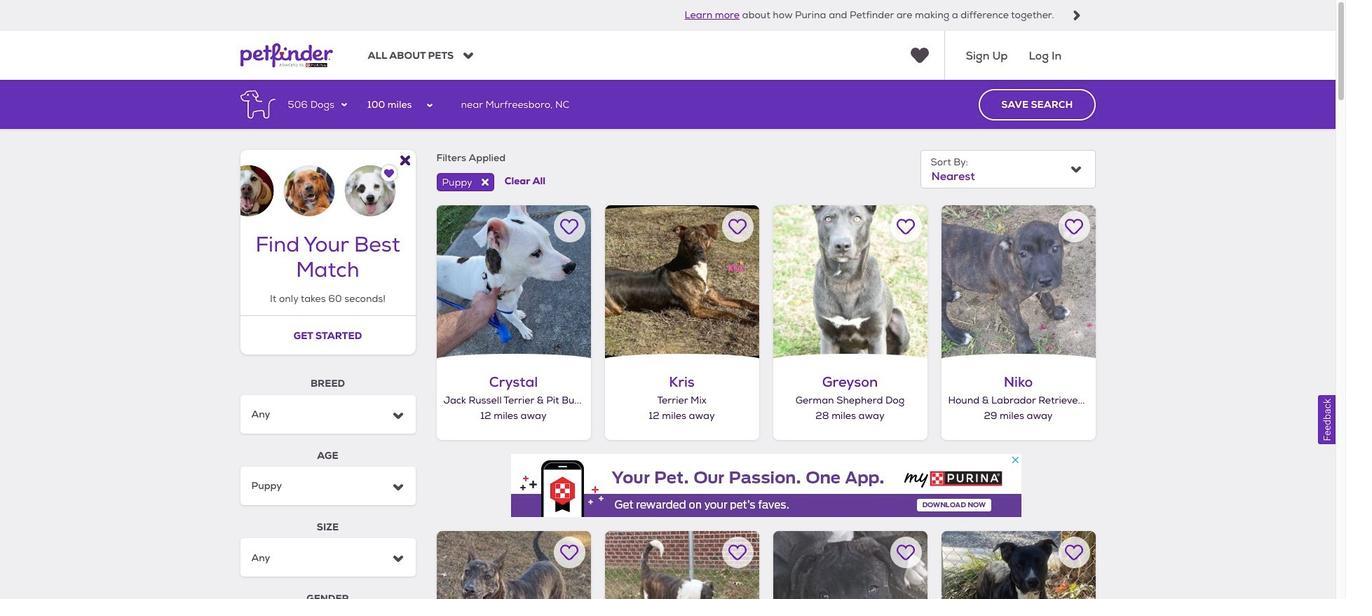Task type: locate. For each thing, give the bounding box(es) containing it.
dash, adoptable dog, puppy male hound & labrador retriever mix, 29 miles away. image
[[941, 531, 1096, 600]]

petfinder home image
[[240, 31, 333, 80]]

potential dog matches image
[[240, 150, 415, 217]]

niko, adoptable dog, puppy male hound & labrador retriever mix, 29 miles away. image
[[941, 205, 1096, 360]]

advertisement element
[[511, 454, 1021, 517]]

crystal, adoptable dog, puppy female jack russell terrier & pit bull terrier mix, 12 miles away. image
[[437, 205, 591, 360]]

main content
[[0, 80, 1336, 600]]



Task type: vqa. For each thing, say whether or not it's contained in the screenshot.
DASH, ADOPTABLE DOG, PUPPY MALE HOUND & LABRADOR RETRIEVER MIX, 29 MILES AWAY. Image
yes



Task type: describe. For each thing, give the bounding box(es) containing it.
patch, adoptable dog, puppy male hound & labrador retriever mix, 29 miles away. image
[[605, 531, 759, 600]]

kris, adoptable dog, puppy female terrier mix, 12 miles away. image
[[605, 205, 759, 360]]

greyson, adoptable dog, puppy male german shepherd dog, 28 miles away. image
[[773, 205, 927, 360]]

king, adoptable dog, puppy male hound & labrador retriever mix, 29 miles away. image
[[437, 531, 591, 600]]

zeus, adoptable dog, puppy male hound & labrador retriever mix, 29 miles away. image
[[773, 531, 927, 600]]



